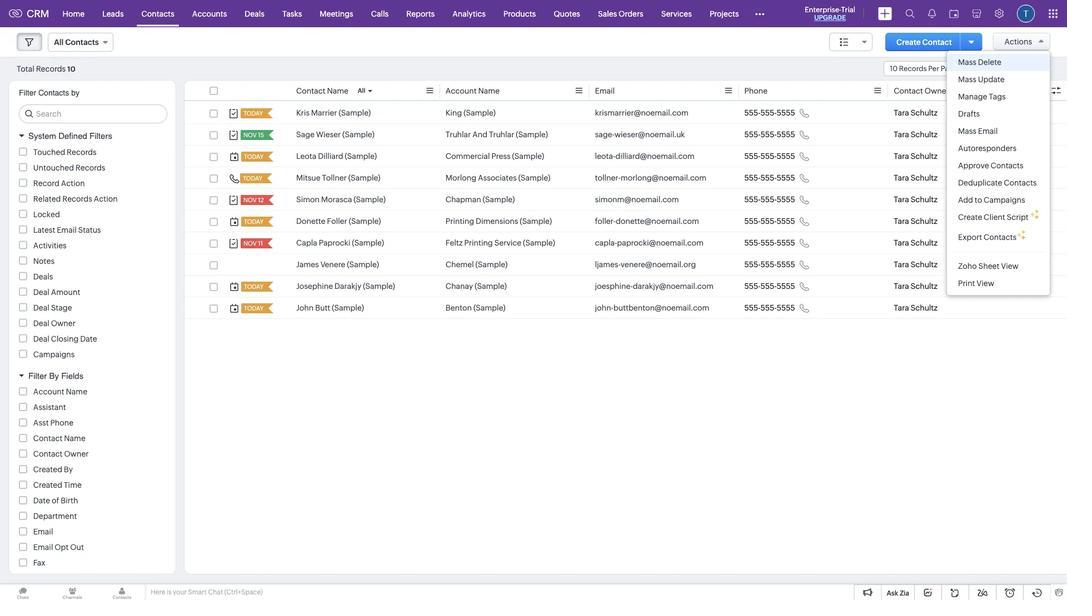 Task type: vqa. For each thing, say whether or not it's contained in the screenshot.
2nd Tara
yes



Task type: describe. For each thing, give the bounding box(es) containing it.
reports
[[407, 9, 435, 18]]

chanay
[[446, 282, 473, 291]]

enterprise-
[[805, 5, 841, 14]]

1 horizontal spatial date
[[80, 334, 97, 343]]

nov for simon
[[243, 197, 257, 204]]

records for untouched
[[76, 163, 105, 172]]

(sample) up darakjy
[[347, 260, 379, 269]]

foller-donette@noemail.com link
[[595, 216, 699, 227]]

tara schultz for dilliard@noemail.com
[[894, 152, 938, 161]]

11
[[258, 240, 263, 247]]

contacts for filter contacts by
[[38, 88, 69, 97]]

service
[[495, 238, 522, 247]]

accounts
[[192, 9, 227, 18]]

feltz printing service (sample) link
[[446, 237, 555, 249]]

deal amount
[[33, 288, 80, 297]]

simon morasca (sample) link
[[296, 194, 386, 205]]

search image
[[906, 9, 915, 18]]

joesphine-darakjy@noemail.com
[[595, 282, 714, 291]]

deal for deal stage
[[33, 303, 49, 312]]

(ctrl+space)
[[224, 589, 263, 596]]

by for created
[[64, 465, 73, 474]]

schultz for morlong@noemail.com
[[911, 173, 938, 182]]

ljames-
[[595, 260, 621, 269]]

morasca
[[321, 195, 352, 204]]

king (sample)
[[446, 108, 496, 117]]

5555 for morlong@noemail.com
[[777, 173, 795, 182]]

actions
[[1005, 37, 1032, 46]]

5555 for darakjy@noemail.com
[[777, 282, 795, 291]]

schultz for dilliard@noemail.com
[[911, 152, 938, 161]]

tasks
[[282, 9, 302, 18]]

schultz for darakjy@noemail.com
[[911, 282, 938, 291]]

(sample) inside "link"
[[476, 260, 508, 269]]

name up king (sample)
[[478, 86, 500, 95]]

signals element
[[922, 0, 943, 27]]

amount
[[51, 288, 80, 297]]

josephine
[[296, 282, 333, 291]]

schultz for donette@noemail.com
[[911, 217, 938, 226]]

per
[[928, 64, 940, 73]]

meetings
[[320, 9, 353, 18]]

feltz
[[446, 238, 463, 247]]

tara schultz for morlong@noemail.com
[[894, 173, 938, 182]]

today for kris marrier (sample)
[[243, 110, 263, 117]]

today link for john
[[241, 304, 265, 314]]

touched records
[[33, 148, 97, 156]]

today for mitsue tollner (sample)
[[243, 175, 262, 182]]

contact up kris
[[296, 86, 326, 95]]

15
[[258, 132, 264, 139]]

leota-dilliard@noemail.com
[[595, 152, 695, 161]]

trial
[[841, 5, 856, 14]]

(sample) right dilliard
[[345, 152, 377, 161]]

foller-
[[595, 217, 616, 226]]

deduplicate contacts link
[[947, 175, 1050, 192]]

tara for dilliard@noemail.com
[[894, 152, 909, 161]]

0 horizontal spatial deals
[[33, 272, 53, 281]]

tara for morlong@noemail.com
[[894, 173, 909, 182]]

(sample) down chemel (sample)
[[475, 282, 507, 291]]

(sample) up the printing dimensions (sample) link
[[483, 195, 515, 204]]

5 tara schultz from the top
[[894, 195, 938, 204]]

filter contacts by
[[19, 88, 79, 97]]

create contact
[[897, 38, 952, 46]]

sage-wieser@noemail.uk link
[[595, 129, 685, 140]]

tollner-morlong@noemail.com
[[595, 173, 707, 182]]

script
[[1007, 213, 1029, 222]]

today link for leota
[[241, 152, 265, 162]]

0 vertical spatial account name
[[446, 86, 500, 95]]

department
[[33, 512, 77, 521]]

james venere (sample) link
[[296, 259, 379, 270]]

(sample) up sage wieser (sample) link
[[339, 108, 371, 117]]

to
[[975, 196, 982, 205]]

tara schultz for donette@noemail.com
[[894, 217, 938, 226]]

2 truhlar from the left
[[489, 130, 514, 139]]

5 schultz from the top
[[911, 195, 938, 204]]

locked
[[33, 210, 60, 219]]

commercial
[[446, 152, 490, 161]]

truhlar and truhlar (sample)
[[446, 130, 548, 139]]

email down the department
[[33, 528, 53, 536]]

1 tara from the top
[[894, 108, 909, 117]]

drafts link
[[947, 106, 1050, 123]]

manage tags
[[958, 92, 1006, 101]]

today for donette foller (sample)
[[244, 218, 264, 225]]

(sample) up commercial press (sample)
[[516, 130, 548, 139]]

1 - 10
[[988, 64, 1007, 73]]

leota dilliard (sample)
[[296, 152, 377, 161]]

chapman (sample) link
[[446, 194, 515, 205]]

system
[[28, 131, 56, 141]]

of
[[52, 496, 59, 505]]

kris
[[296, 108, 310, 117]]

update
[[978, 75, 1005, 84]]

autoresponders
[[958, 144, 1017, 153]]

and
[[473, 130, 488, 139]]

mass delete
[[958, 58, 1002, 67]]

print view
[[958, 279, 995, 288]]

0 vertical spatial view
[[1001, 262, 1019, 271]]

tara schultz for buttbenton@noemail.com
[[894, 304, 938, 312]]

nov 11
[[243, 240, 263, 247]]

5 tara from the top
[[894, 195, 909, 204]]

5555 for dilliard@noemail.com
[[777, 152, 795, 161]]

zoho
[[958, 262, 977, 271]]

products
[[504, 9, 536, 18]]

0 horizontal spatial account
[[33, 387, 64, 396]]

birth
[[61, 496, 78, 505]]

1 schultz from the top
[[911, 108, 938, 117]]

defined
[[58, 131, 87, 141]]

filter for filter contacts by
[[19, 88, 36, 97]]

contact down 10 records per page
[[894, 86, 923, 95]]

0 vertical spatial phone
[[745, 86, 768, 95]]

foller-donette@noemail.com
[[595, 217, 699, 226]]

leads
[[102, 9, 124, 18]]

simon
[[296, 195, 320, 204]]

chapman (sample)
[[446, 195, 515, 204]]

1 vertical spatial date
[[33, 496, 50, 505]]

manage
[[958, 92, 988, 101]]

0 vertical spatial printing
[[446, 217, 474, 226]]

approve contacts
[[958, 161, 1024, 170]]

nov 12 link
[[241, 195, 265, 205]]

(sample) right paprocki
[[352, 238, 384, 247]]

ljames-venere@noemail.org link
[[595, 259, 696, 270]]

records for related
[[62, 194, 92, 203]]

(sample) right service
[[523, 238, 555, 247]]

555-555-5555 for dilliard@noemail.com
[[745, 152, 795, 161]]

email up fax
[[33, 543, 53, 552]]

1 555-555-5555 from the top
[[745, 108, 795, 117]]

(sample) up service
[[520, 217, 552, 226]]

Search text field
[[19, 105, 167, 123]]

name up the kris marrier (sample)
[[327, 86, 349, 95]]

2 vertical spatial owner
[[64, 450, 89, 459]]

donette
[[296, 217, 326, 226]]

contacts image
[[99, 585, 145, 600]]

all contacts
[[54, 38, 99, 47]]

deal owner
[[33, 319, 76, 328]]

contacts for export contacts
[[984, 233, 1017, 242]]

5 555-555-5555 from the top
[[745, 195, 795, 204]]

home
[[63, 9, 85, 18]]

today for john butt (sample)
[[244, 305, 264, 312]]

email inside "link"
[[978, 127, 998, 136]]

1 vertical spatial view
[[977, 279, 995, 288]]

untouched records
[[33, 163, 105, 172]]

created for created time
[[33, 481, 62, 490]]

calls
[[371, 9, 389, 18]]

profile element
[[1011, 0, 1042, 27]]

capla-paprocki@noemail.com
[[595, 238, 704, 247]]

print
[[958, 279, 975, 288]]

contact up created by
[[33, 450, 63, 459]]

dimensions
[[476, 217, 518, 226]]

calls link
[[362, 0, 398, 27]]

tara schultz for wieser@noemail.uk
[[894, 130, 938, 139]]

555-555-5555 for darakjy@noemail.com
[[745, 282, 795, 291]]

0 vertical spatial contact owner
[[894, 86, 949, 95]]

approve
[[958, 161, 989, 170]]

create for create contact
[[897, 38, 921, 46]]

filter for filter by fields
[[28, 371, 47, 381]]

0 horizontal spatial phone
[[50, 419, 73, 428]]

tara for venere@noemail.org
[[894, 260, 909, 269]]

(sample) right wieser
[[342, 130, 375, 139]]

0 vertical spatial deals
[[245, 9, 265, 18]]

All Contacts field
[[48, 33, 113, 52]]

10 inside 'field'
[[890, 64, 898, 73]]

create menu image
[[878, 7, 892, 20]]

1
[[988, 64, 992, 73]]

untouched
[[33, 163, 74, 172]]

filter by fields button
[[9, 366, 176, 386]]

5555 for donette@noemail.com
[[777, 217, 795, 226]]

row group containing kris marrier (sample)
[[185, 102, 1067, 319]]

5555 for paprocki@noemail.com
[[777, 238, 795, 247]]

chats image
[[0, 585, 46, 600]]

tara for donette@noemail.com
[[894, 217, 909, 226]]

records for total
[[36, 64, 66, 73]]

paprocki@noemail.com
[[617, 238, 704, 247]]

benton
[[446, 304, 472, 312]]

email right "latest"
[[57, 225, 77, 234]]

5555 for buttbenton@noemail.com
[[777, 304, 795, 312]]



Task type: locate. For each thing, give the bounding box(es) containing it.
venere
[[321, 260, 345, 269]]

(sample) right morasca
[[354, 195, 386, 204]]

10 schultz from the top
[[911, 304, 938, 312]]

created time
[[33, 481, 82, 490]]

contact owner up created by
[[33, 450, 89, 459]]

10 for total records 10
[[67, 65, 75, 73]]

tara schultz for venere@noemail.org
[[894, 260, 938, 269]]

contacts down 'client' at the right top of page
[[984, 233, 1017, 242]]

printing dimensions (sample) link
[[446, 216, 552, 227]]

3 schultz from the top
[[911, 152, 938, 161]]

9 tara from the top
[[894, 282, 909, 291]]

0 horizontal spatial contact owner
[[33, 450, 89, 459]]

1 horizontal spatial truhlar
[[489, 130, 514, 139]]

contact down asst phone
[[33, 434, 63, 443]]

chapman
[[446, 195, 481, 204]]

create down "search" element
[[897, 38, 921, 46]]

owner up closing
[[51, 319, 76, 328]]

leads link
[[93, 0, 133, 27]]

1 horizontal spatial campaigns
[[984, 196, 1025, 205]]

3 mass from the top
[[958, 127, 977, 136]]

0 horizontal spatial date
[[33, 496, 50, 505]]

deal up 'deal stage'
[[33, 288, 49, 297]]

row group
[[185, 102, 1067, 319]]

mass for mass email
[[958, 127, 977, 136]]

view down the zoho sheet view
[[977, 279, 995, 288]]

1 horizontal spatial contact owner
[[894, 86, 949, 95]]

9 5555 from the top
[[777, 282, 795, 291]]

all inside field
[[54, 38, 64, 47]]

system defined filters button
[[9, 126, 176, 146]]

action up the related records action
[[61, 179, 85, 188]]

today link left john
[[241, 304, 265, 314]]

owner down per
[[925, 86, 949, 95]]

2 tara from the top
[[894, 130, 909, 139]]

account up king
[[446, 86, 477, 95]]

4 tara schultz from the top
[[894, 173, 938, 182]]

mass email
[[958, 127, 998, 136]]

2 555-555-5555 from the top
[[745, 130, 795, 139]]

1 vertical spatial action
[[94, 194, 118, 203]]

deal for deal closing date
[[33, 334, 49, 343]]

mass for mass delete
[[958, 58, 977, 67]]

10 5555 from the top
[[777, 304, 795, 312]]

10 tara schultz from the top
[[894, 304, 938, 312]]

by for filter
[[49, 371, 59, 381]]

0 horizontal spatial account name
[[33, 387, 87, 396]]

tollner
[[322, 173, 347, 182]]

delete
[[978, 58, 1002, 67]]

dilliard@noemail.com
[[616, 152, 695, 161]]

sage-wieser@noemail.uk
[[595, 130, 685, 139]]

contacts down home
[[65, 38, 99, 47]]

account
[[446, 86, 477, 95], [33, 387, 64, 396]]

1 horizontal spatial contact name
[[296, 86, 349, 95]]

filter inside dropdown button
[[28, 371, 47, 381]]

created for created by
[[33, 465, 62, 474]]

(sample) right press
[[512, 152, 544, 161]]

10 inside 'total records 10'
[[67, 65, 75, 73]]

5 5555 from the top
[[777, 195, 795, 204]]

contacts for all contacts
[[65, 38, 99, 47]]

wieser@noemail.uk
[[615, 130, 685, 139]]

tara for wieser@noemail.uk
[[894, 130, 909, 139]]

(sample) up and
[[464, 108, 496, 117]]

today up nov 15 link
[[243, 110, 263, 117]]

555-555-5555 for donette@noemail.com
[[745, 217, 795, 226]]

channels image
[[50, 585, 95, 600]]

today link for donette
[[241, 217, 265, 227]]

3 deal from the top
[[33, 319, 49, 328]]

mass up manage at top right
[[958, 75, 977, 84]]

2 vertical spatial nov
[[243, 240, 257, 247]]

create down add
[[958, 213, 982, 222]]

josephine darakjy (sample)
[[296, 282, 395, 291]]

555-555-5555 for wieser@noemail.uk
[[745, 130, 795, 139]]

today link down nov 11
[[241, 282, 265, 292]]

press
[[492, 152, 511, 161]]

created up created time
[[33, 465, 62, 474]]

records down touched records
[[76, 163, 105, 172]]

contacts inside 'link'
[[1004, 178, 1037, 187]]

email up krismarrier@noemail.com
[[595, 86, 615, 95]]

1 vertical spatial campaigns
[[33, 350, 75, 359]]

(sample) down feltz printing service (sample)
[[476, 260, 508, 269]]

contacts for approve contacts
[[991, 161, 1024, 170]]

mass for mass update
[[958, 75, 977, 84]]

tags
[[989, 92, 1006, 101]]

555-555-5555 for paprocki@noemail.com
[[745, 238, 795, 247]]

3 tara schultz from the top
[[894, 152, 938, 161]]

3 555-555-5555 from the top
[[745, 152, 795, 161]]

campaigns down closing
[[33, 350, 75, 359]]

0 vertical spatial by
[[49, 371, 59, 381]]

today link for mitsue
[[240, 173, 264, 183]]

account up assistant
[[33, 387, 64, 396]]

mass update link
[[947, 71, 1050, 88]]

contacts for deduplicate contacts
[[1004, 178, 1037, 187]]

deals down the notes in the top of the page
[[33, 272, 53, 281]]

contacts left by
[[38, 88, 69, 97]]

mass down drafts
[[958, 127, 977, 136]]

morlong
[[446, 173, 476, 182]]

create for create client script
[[958, 213, 982, 222]]

king (sample) link
[[446, 107, 496, 118]]

contact owner down 10 records per page
[[894, 86, 949, 95]]

1 vertical spatial phone
[[50, 419, 73, 428]]

1 vertical spatial printing
[[464, 238, 493, 247]]

crm link
[[9, 8, 49, 19]]

(sample) down chanay (sample) link
[[474, 304, 506, 312]]

deal for deal amount
[[33, 288, 49, 297]]

7 tara schultz from the top
[[894, 238, 938, 247]]

calendar image
[[950, 9, 959, 18]]

10
[[998, 64, 1007, 73], [890, 64, 898, 73], [67, 65, 75, 73]]

mass right page
[[958, 58, 977, 67]]

1 vertical spatial owner
[[51, 319, 76, 328]]

records down the defined
[[67, 148, 97, 156]]

10 for 1 - 10
[[998, 64, 1007, 73]]

autoresponders link
[[947, 140, 1050, 157]]

today up nov 12 link
[[243, 175, 262, 182]]

0 vertical spatial owner
[[925, 86, 949, 95]]

(sample) right associates
[[518, 173, 551, 182]]

1 horizontal spatial by
[[64, 465, 73, 474]]

system defined filters
[[28, 131, 112, 141]]

nov for sage
[[243, 132, 257, 139]]

printing up chemel (sample)
[[464, 238, 493, 247]]

josephine darakjy (sample) link
[[296, 281, 395, 292]]

tara for paprocki@noemail.com
[[894, 238, 909, 247]]

profile image
[[1017, 5, 1035, 23]]

0 horizontal spatial 10
[[67, 65, 75, 73]]

by inside dropdown button
[[49, 371, 59, 381]]

mass email link
[[947, 123, 1050, 140]]

nov for capla
[[243, 240, 257, 247]]

1 vertical spatial filter
[[28, 371, 47, 381]]

8 schultz from the top
[[911, 260, 938, 269]]

analytics link
[[444, 0, 495, 27]]

6 555-555-5555 from the top
[[745, 217, 795, 226]]

filter up assistant
[[28, 371, 47, 381]]

(sample) down darakjy
[[332, 304, 364, 312]]

by up time
[[64, 465, 73, 474]]

0 horizontal spatial view
[[977, 279, 995, 288]]

by left the fields
[[49, 371, 59, 381]]

date left of
[[33, 496, 50, 505]]

0 vertical spatial campaigns
[[984, 196, 1025, 205]]

0 vertical spatial filter
[[19, 88, 36, 97]]

contact inside button
[[923, 38, 952, 46]]

truhlar up press
[[489, 130, 514, 139]]

account name down filter by fields
[[33, 387, 87, 396]]

8 5555 from the top
[[777, 260, 795, 269]]

printing down chapman
[[446, 217, 474, 226]]

schultz for buttbenton@noemail.com
[[911, 304, 938, 312]]

nov left 11
[[243, 240, 257, 247]]

9 schultz from the top
[[911, 282, 938, 291]]

7 tara from the top
[[894, 238, 909, 247]]

4 deal from the top
[[33, 334, 49, 343]]

deal down deal owner
[[33, 334, 49, 343]]

1 horizontal spatial action
[[94, 194, 118, 203]]

1 truhlar from the left
[[446, 130, 471, 139]]

orders
[[619, 9, 644, 18]]

sage wieser (sample)
[[296, 130, 375, 139]]

0 horizontal spatial action
[[61, 179, 85, 188]]

555-555-5555 for buttbenton@noemail.com
[[745, 304, 795, 312]]

records inside 'field'
[[899, 64, 927, 73]]

0 vertical spatial all
[[54, 38, 64, 47]]

tara schultz for darakjy@noemail.com
[[894, 282, 938, 291]]

0 vertical spatial nov
[[243, 132, 257, 139]]

records down record action
[[62, 194, 92, 203]]

filter down total
[[19, 88, 36, 97]]

stage
[[51, 303, 72, 312]]

6 5555 from the top
[[777, 217, 795, 226]]

0 vertical spatial action
[[61, 179, 85, 188]]

2 vertical spatial mass
[[958, 127, 977, 136]]

1 deal from the top
[[33, 288, 49, 297]]

2 schultz from the top
[[911, 130, 938, 139]]

1 vertical spatial by
[[64, 465, 73, 474]]

1 horizontal spatial phone
[[745, 86, 768, 95]]

today up nov 11 link
[[244, 218, 264, 225]]

contacts down approve contacts link
[[1004, 178, 1037, 187]]

name down asst phone
[[64, 434, 85, 443]]

create
[[897, 38, 921, 46], [958, 213, 982, 222]]

today for josephine darakjy (sample)
[[244, 284, 264, 290]]

latest
[[33, 225, 55, 234]]

2 5555 from the top
[[777, 130, 795, 139]]

donette@noemail.com
[[616, 217, 699, 226]]

6 tara from the top
[[894, 217, 909, 226]]

1 created from the top
[[33, 465, 62, 474]]

ljames-venere@noemail.org
[[595, 260, 696, 269]]

2 created from the top
[[33, 481, 62, 490]]

1 vertical spatial all
[[358, 87, 365, 94]]

(sample) right darakjy
[[363, 282, 395, 291]]

today link for kris
[[241, 108, 264, 118]]

7 555-555-5555 from the top
[[745, 238, 795, 247]]

schultz for venere@noemail.org
[[911, 260, 938, 269]]

records up filter contacts by
[[36, 64, 66, 73]]

email up autoresponders
[[978, 127, 998, 136]]

8 tara schultz from the top
[[894, 260, 938, 269]]

0 vertical spatial create
[[897, 38, 921, 46]]

view
[[1001, 262, 1019, 271], [977, 279, 995, 288]]

0 horizontal spatial by
[[49, 371, 59, 381]]

latest email status
[[33, 225, 101, 234]]

create menu element
[[872, 0, 899, 27]]

capla-paprocki@noemail.com link
[[595, 237, 704, 249]]

upgrade
[[814, 14, 846, 21]]

7 schultz from the top
[[911, 238, 938, 247]]

notes
[[33, 257, 55, 265]]

is
[[167, 589, 172, 596]]

sage
[[296, 130, 315, 139]]

accounts link
[[183, 0, 236, 27]]

create inside button
[[897, 38, 921, 46]]

nov left '15'
[[243, 132, 257, 139]]

kris marrier (sample) link
[[296, 107, 371, 118]]

today link down "nov 15"
[[241, 152, 265, 162]]

1 horizontal spatial deals
[[245, 9, 265, 18]]

deduplicate
[[958, 178, 1003, 187]]

deals
[[245, 9, 265, 18], [33, 272, 53, 281]]

1 vertical spatial contact name
[[33, 434, 85, 443]]

2 tara schultz from the top
[[894, 130, 938, 139]]

2 nov from the top
[[243, 197, 257, 204]]

by
[[49, 371, 59, 381], [64, 465, 73, 474]]

0 vertical spatial date
[[80, 334, 97, 343]]

email
[[595, 86, 615, 95], [978, 127, 998, 136], [57, 225, 77, 234], [33, 528, 53, 536], [33, 543, 53, 552]]

1 5555 from the top
[[777, 108, 795, 117]]

8 555-555-5555 from the top
[[745, 260, 795, 269]]

0 vertical spatial account
[[446, 86, 477, 95]]

0 horizontal spatial create
[[897, 38, 921, 46]]

contact name down asst phone
[[33, 434, 85, 443]]

0 vertical spatial created
[[33, 465, 62, 474]]

1 vertical spatial created
[[33, 481, 62, 490]]

deal down 'deal stage'
[[33, 319, 49, 328]]

crm
[[27, 8, 49, 19]]

4 5555 from the top
[[777, 173, 795, 182]]

7 5555 from the top
[[777, 238, 795, 247]]

mass inside "link"
[[958, 127, 977, 136]]

records for touched
[[67, 148, 97, 156]]

4 tara from the top
[[894, 173, 909, 182]]

1 horizontal spatial view
[[1001, 262, 1019, 271]]

truhlar left and
[[446, 130, 471, 139]]

0 horizontal spatial truhlar
[[446, 130, 471, 139]]

1 horizontal spatial create
[[958, 213, 982, 222]]

kris marrier (sample)
[[296, 108, 371, 117]]

1 vertical spatial deals
[[33, 272, 53, 281]]

schultz for paprocki@noemail.com
[[911, 238, 938, 247]]

printing dimensions (sample)
[[446, 217, 552, 226]]

1 nov from the top
[[243, 132, 257, 139]]

5555 for wieser@noemail.uk
[[777, 130, 795, 139]]

2 mass from the top
[[958, 75, 977, 84]]

today down nov 11
[[244, 284, 264, 290]]

1 mass from the top
[[958, 58, 977, 67]]

10 up by
[[67, 65, 75, 73]]

campaigns
[[984, 196, 1025, 205], [33, 350, 75, 359]]

today link up nov 15 link
[[241, 108, 264, 118]]

today down "nov 15"
[[244, 153, 264, 160]]

1 horizontal spatial all
[[358, 87, 365, 94]]

john butt (sample) link
[[296, 302, 364, 314]]

sage-
[[595, 130, 615, 139]]

signals image
[[928, 9, 936, 18]]

None field
[[830, 33, 873, 51]]

tara schultz for paprocki@noemail.com
[[894, 238, 938, 247]]

3 tara from the top
[[894, 152, 909, 161]]

all up 'total records 10'
[[54, 38, 64, 47]]

today link up nov 12 link
[[240, 173, 264, 183]]

your
[[173, 589, 187, 596]]

all up the kris marrier (sample)
[[358, 87, 365, 94]]

search element
[[899, 0, 922, 27]]

time
[[64, 481, 82, 490]]

account name
[[446, 86, 500, 95], [33, 387, 87, 396]]

schultz for wieser@noemail.uk
[[911, 130, 938, 139]]

nov 11 link
[[241, 238, 264, 249]]

deal for deal owner
[[33, 319, 49, 328]]

1 vertical spatial account name
[[33, 387, 87, 396]]

10 tara from the top
[[894, 304, 909, 312]]

navigation
[[1012, 61, 1051, 77]]

created down created by
[[33, 481, 62, 490]]

6 schultz from the top
[[911, 217, 938, 226]]

contacts down autoresponders link
[[991, 161, 1024, 170]]

contacts inside field
[[65, 38, 99, 47]]

2 horizontal spatial 10
[[998, 64, 1007, 73]]

chanay (sample) link
[[446, 281, 507, 292]]

out
[[70, 543, 84, 552]]

5555
[[777, 108, 795, 117], [777, 130, 795, 139], [777, 152, 795, 161], [777, 173, 795, 182], [777, 195, 795, 204], [777, 217, 795, 226], [777, 238, 795, 247], [777, 260, 795, 269], [777, 282, 795, 291], [777, 304, 795, 312]]

today left john
[[244, 305, 264, 312]]

mass delete link
[[947, 54, 1050, 71]]

all for all contacts
[[54, 38, 64, 47]]

capla
[[296, 238, 317, 247]]

buttbenton@noemail.com
[[614, 304, 710, 312]]

approve contacts link
[[947, 157, 1050, 175]]

deals left tasks link
[[245, 9, 265, 18]]

0 vertical spatial contact name
[[296, 86, 349, 95]]

tara for buttbenton@noemail.com
[[894, 304, 909, 312]]

0 horizontal spatial contact name
[[33, 434, 85, 443]]

1 vertical spatial nov
[[243, 197, 257, 204]]

benton (sample)
[[446, 304, 506, 312]]

3 5555 from the top
[[777, 152, 795, 161]]

today for leota dilliard (sample)
[[244, 153, 264, 160]]

1 horizontal spatial account name
[[446, 86, 500, 95]]

555-555-5555 for morlong@noemail.com
[[745, 173, 795, 182]]

1 vertical spatial mass
[[958, 75, 977, 84]]

campaigns down deduplicate contacts 'link'
[[984, 196, 1025, 205]]

1 vertical spatial account
[[33, 387, 64, 396]]

contact up per
[[923, 38, 952, 46]]

assistant
[[33, 403, 66, 412]]

10 555-555-5555 from the top
[[745, 304, 795, 312]]

1 horizontal spatial account
[[446, 86, 477, 95]]

10 right the -
[[998, 64, 1007, 73]]

products link
[[495, 0, 545, 27]]

10 left per
[[890, 64, 898, 73]]

records left per
[[899, 64, 927, 73]]

fields
[[61, 371, 83, 381]]

(sample) right foller
[[349, 217, 381, 226]]

Other Modules field
[[748, 5, 772, 23]]

10 Records Per Page field
[[884, 61, 972, 76]]

chat
[[208, 589, 223, 596]]

all for all
[[358, 87, 365, 94]]

tara for darakjy@noemail.com
[[894, 282, 909, 291]]

0 horizontal spatial campaigns
[[33, 350, 75, 359]]

1 vertical spatial contact owner
[[33, 450, 89, 459]]

deal left stage
[[33, 303, 49, 312]]

contacts right the leads
[[142, 9, 174, 18]]

9 tara schultz from the top
[[894, 282, 938, 291]]

1 vertical spatial create
[[958, 213, 982, 222]]

view right sheet
[[1001, 262, 1019, 271]]

3 nov from the top
[[243, 240, 257, 247]]

today link
[[241, 108, 264, 118], [241, 152, 265, 162], [240, 173, 264, 183], [241, 217, 265, 227], [241, 282, 265, 292], [241, 304, 265, 314]]

0 horizontal spatial all
[[54, 38, 64, 47]]

contact name up marrier
[[296, 86, 349, 95]]

chanay (sample)
[[446, 282, 507, 291]]

contacts link
[[133, 0, 183, 27]]

marrier
[[311, 108, 337, 117]]

0 vertical spatial mass
[[958, 58, 977, 67]]

555-555-5555 for venere@noemail.org
[[745, 260, 795, 269]]

6 tara schultz from the top
[[894, 217, 938, 226]]

add
[[958, 196, 973, 205]]

1 horizontal spatial 10
[[890, 64, 898, 73]]

john
[[296, 304, 314, 312]]

account name up king (sample)
[[446, 86, 500, 95]]

analytics
[[453, 9, 486, 18]]

today link for josephine
[[241, 282, 265, 292]]

capla paprocki (sample)
[[296, 238, 384, 247]]

client
[[984, 213, 1006, 222]]

commercial press (sample)
[[446, 152, 544, 161]]

today link down nov 12
[[241, 217, 265, 227]]

projects
[[710, 9, 739, 18]]

manage tags link
[[947, 88, 1050, 106]]

sheet
[[979, 262, 1000, 271]]

records for 10
[[899, 64, 927, 73]]

4 555-555-5555 from the top
[[745, 173, 795, 182]]

4 schultz from the top
[[911, 173, 938, 182]]

size image
[[840, 37, 849, 47]]

5555 for venere@noemail.org
[[777, 260, 795, 269]]

(sample) right tollner
[[348, 173, 381, 182]]

deal closing date
[[33, 334, 97, 343]]

2 deal from the top
[[33, 303, 49, 312]]

9 555-555-5555 from the top
[[745, 282, 795, 291]]

8 tara from the top
[[894, 260, 909, 269]]

action up status
[[94, 194, 118, 203]]

1 tara schultz from the top
[[894, 108, 938, 117]]

-
[[993, 64, 996, 73]]

name down the fields
[[66, 387, 87, 396]]

nov left 12
[[243, 197, 257, 204]]



